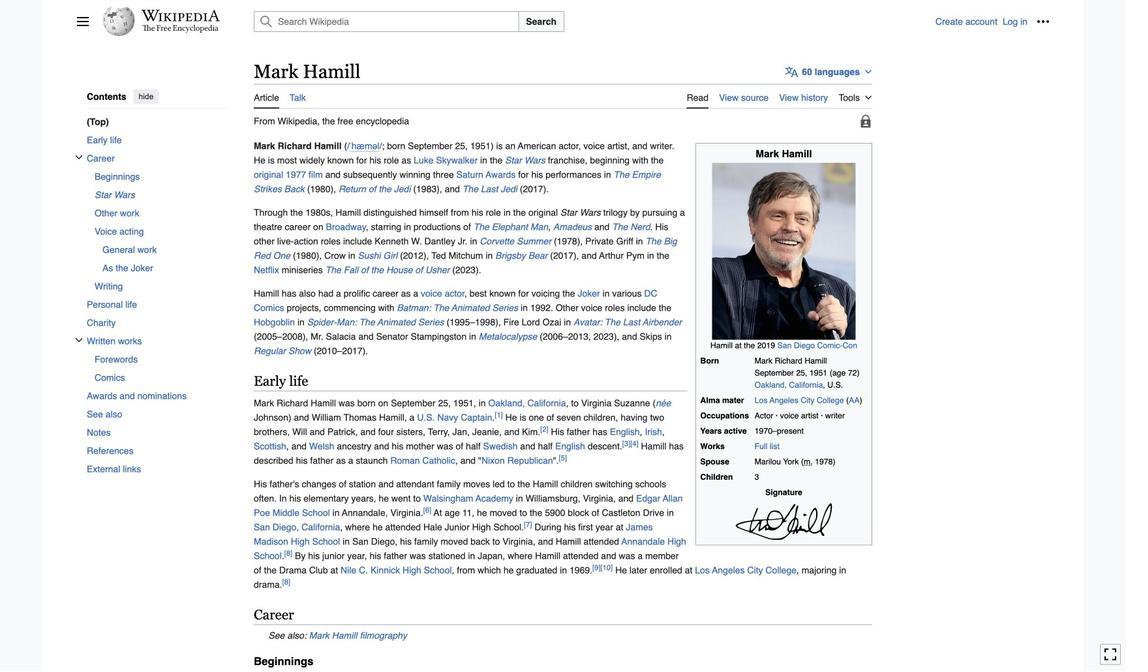 Task type: locate. For each thing, give the bounding box(es) containing it.
0 vertical spatial x small image
[[75, 153, 83, 161]]

main content
[[249, 59, 1050, 671]]

log in and more options image
[[1037, 15, 1050, 28]]

fullscreen image
[[1105, 648, 1118, 661]]

None search field
[[238, 11, 936, 32]]

x small image
[[75, 153, 83, 161], [75, 336, 83, 344]]

menu image
[[76, 15, 89, 28]]

1 vertical spatial x small image
[[75, 336, 83, 344]]

2 x small image from the top
[[75, 336, 83, 344]]

wikipedia image
[[142, 10, 220, 22]]

language progressive image
[[786, 65, 799, 78]]

note
[[254, 628, 873, 643]]



Task type: describe. For each thing, give the bounding box(es) containing it.
1 x small image from the top
[[75, 153, 83, 161]]

the free encyclopedia image
[[143, 25, 219, 33]]

page semi-protected image
[[860, 115, 873, 128]]

personal tools navigation
[[936, 11, 1054, 32]]

Search Wikipedia search field
[[254, 11, 519, 32]]



Task type: vqa. For each thing, say whether or not it's contained in the screenshot.
THE SEARCH WIKIPEDIA search box
yes



